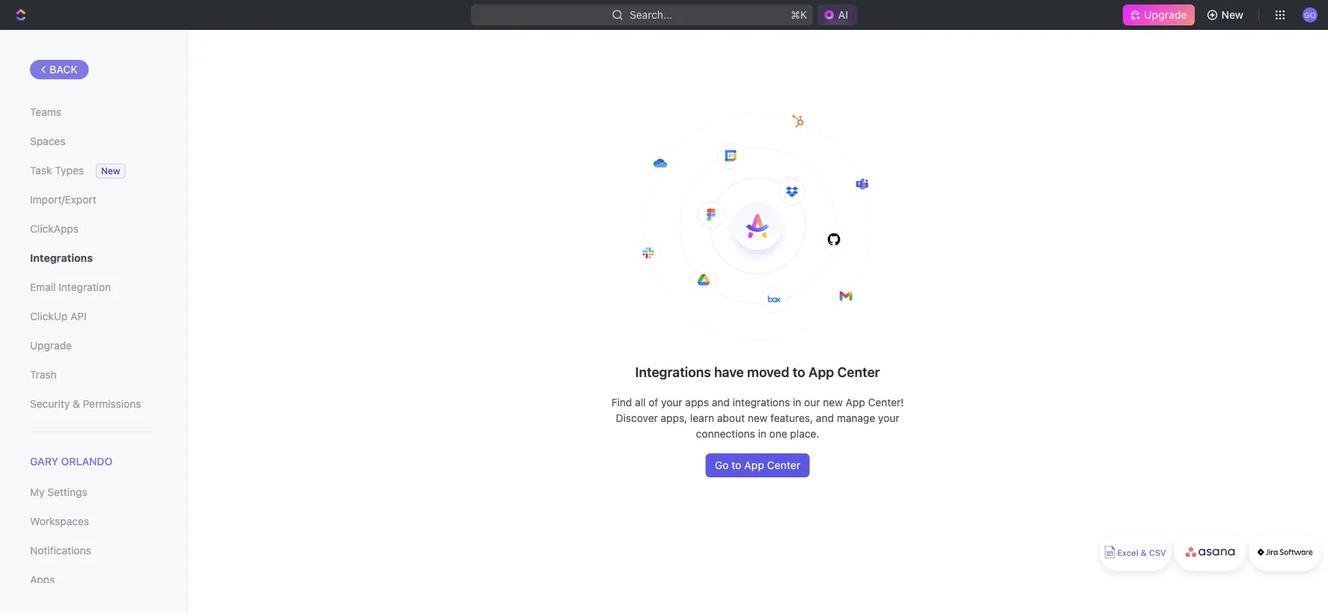 Task type: locate. For each thing, give the bounding box(es) containing it.
1 horizontal spatial new
[[823, 396, 843, 408]]

center down one
[[767, 459, 800, 472]]

1 horizontal spatial upgrade
[[1144, 9, 1187, 21]]

find all of your apps and integrations in our new app center! discover apps, learn about new features, and manage your connections in one place.
[[611, 396, 904, 440]]

types
[[55, 164, 84, 177]]

0 vertical spatial new
[[1221, 9, 1243, 21]]

1 vertical spatial center
[[767, 459, 800, 472]]

2 vertical spatial app
[[744, 459, 764, 472]]

email integration link
[[30, 275, 156, 300]]

app up manage
[[846, 396, 865, 408]]

& left csv
[[1141, 548, 1147, 558]]

1 horizontal spatial new
[[1221, 9, 1243, 21]]

integrations for integrations
[[30, 252, 93, 264]]

import/export
[[30, 194, 96, 206]]

trash link
[[30, 362, 156, 388]]

new
[[1221, 9, 1243, 21], [101, 166, 120, 176]]

0 horizontal spatial upgrade
[[30, 339, 72, 352]]

clickup
[[30, 310, 68, 323]]

upgrade
[[1144, 9, 1187, 21], [30, 339, 72, 352]]

1 horizontal spatial &
[[1141, 548, 1147, 558]]

spaces link
[[30, 129, 156, 154]]

0 horizontal spatial your
[[661, 396, 682, 408]]

new
[[823, 396, 843, 408], [748, 412, 768, 424]]

0 vertical spatial center
[[837, 364, 880, 380]]

ai button
[[817, 4, 857, 25]]

security & permissions
[[30, 398, 141, 410]]

upgrade link left the new button
[[1123, 4, 1194, 25]]

to right go
[[731, 459, 741, 472]]

integrations up 'of'
[[635, 364, 711, 380]]

excel & csv
[[1117, 548, 1166, 558]]

apps
[[685, 396, 709, 408]]

security
[[30, 398, 70, 410]]

integrations
[[733, 396, 790, 408]]

in left 'our'
[[793, 396, 801, 408]]

1 horizontal spatial upgrade link
[[1123, 4, 1194, 25]]

to right moved
[[793, 364, 805, 380]]

upgrade left the new button
[[1144, 9, 1187, 21]]

csv
[[1149, 548, 1166, 558]]

&
[[73, 398, 80, 410], [1141, 548, 1147, 558]]

apps
[[30, 574, 55, 586]]

app right go
[[744, 459, 764, 472]]

back
[[49, 63, 78, 76]]

1 vertical spatial &
[[1141, 548, 1147, 558]]

0 vertical spatial app
[[809, 364, 834, 380]]

your up apps,
[[661, 396, 682, 408]]

0 vertical spatial upgrade
[[1144, 9, 1187, 21]]

1 vertical spatial upgrade
[[30, 339, 72, 352]]

excel
[[1117, 548, 1138, 558]]

clickup api link
[[30, 304, 156, 329]]

center inside button
[[767, 459, 800, 472]]

security & permissions link
[[30, 392, 156, 417]]

0 vertical spatial integrations
[[30, 252, 93, 264]]

workspaces
[[30, 516, 89, 528]]

all
[[635, 396, 646, 408]]

go
[[715, 459, 729, 472]]

ai
[[838, 9, 848, 21]]

1 horizontal spatial in
[[793, 396, 801, 408]]

one
[[769, 427, 787, 440]]

and up about
[[712, 396, 730, 408]]

your
[[661, 396, 682, 408], [878, 412, 899, 424]]

0 vertical spatial &
[[73, 398, 80, 410]]

0 vertical spatial upgrade link
[[1123, 4, 1194, 25]]

trash
[[30, 369, 57, 381]]

0 horizontal spatial to
[[731, 459, 741, 472]]

new inside button
[[1221, 9, 1243, 21]]

api
[[70, 310, 87, 323]]

and
[[712, 396, 730, 408], [816, 412, 834, 424]]

find
[[611, 396, 632, 408]]

0 horizontal spatial app
[[744, 459, 764, 472]]

app
[[809, 364, 834, 380], [846, 396, 865, 408], [744, 459, 764, 472]]

1 vertical spatial in
[[758, 427, 766, 440]]

apps link
[[30, 568, 156, 593]]

features,
[[770, 412, 813, 424]]

spaces
[[30, 135, 65, 147]]

clickup api
[[30, 310, 87, 323]]

new down integrations
[[748, 412, 768, 424]]

and down 'our'
[[816, 412, 834, 424]]

import/export link
[[30, 187, 156, 213]]

upgrade link down clickup api link
[[30, 333, 156, 359]]

in left one
[[758, 427, 766, 440]]

notifications
[[30, 545, 91, 557]]

workspaces link
[[30, 509, 156, 535]]

center
[[837, 364, 880, 380], [767, 459, 800, 472]]

go to app center button
[[706, 454, 809, 478]]

my
[[30, 486, 45, 499]]

upgrade down clickup
[[30, 339, 72, 352]]

to
[[793, 364, 805, 380], [731, 459, 741, 472]]

1 vertical spatial new
[[101, 166, 120, 176]]

0 vertical spatial new
[[823, 396, 843, 408]]

teams
[[30, 106, 61, 118]]

integration
[[59, 281, 111, 293]]

have
[[714, 364, 744, 380]]

1 vertical spatial to
[[731, 459, 741, 472]]

1 horizontal spatial and
[[816, 412, 834, 424]]

integrations down clickapps
[[30, 252, 93, 264]]

0 horizontal spatial center
[[767, 459, 800, 472]]

go to app center
[[715, 459, 800, 472]]

1 horizontal spatial integrations
[[635, 364, 711, 380]]

1 vertical spatial upgrade link
[[30, 333, 156, 359]]

your down center!
[[878, 412, 899, 424]]

excel & csv link
[[1100, 534, 1171, 571]]

& for excel
[[1141, 548, 1147, 558]]

task
[[30, 164, 52, 177]]

app up 'our'
[[809, 364, 834, 380]]

manage
[[837, 412, 875, 424]]

upgrade link
[[1123, 4, 1194, 25], [30, 333, 156, 359]]

discover
[[616, 412, 658, 424]]

my settings
[[30, 486, 87, 499]]

1 vertical spatial app
[[846, 396, 865, 408]]

go
[[1304, 10, 1316, 19]]

0 horizontal spatial new
[[748, 412, 768, 424]]

1 vertical spatial integrations
[[635, 364, 711, 380]]

search...
[[630, 9, 672, 21]]

& right security
[[73, 398, 80, 410]]

center up center!
[[837, 364, 880, 380]]

back link
[[30, 60, 89, 79]]

0 vertical spatial in
[[793, 396, 801, 408]]

0 horizontal spatial in
[[758, 427, 766, 440]]

0 vertical spatial and
[[712, 396, 730, 408]]

0 vertical spatial your
[[661, 396, 682, 408]]

1 horizontal spatial your
[[878, 412, 899, 424]]

new right 'our'
[[823, 396, 843, 408]]

0 horizontal spatial integrations
[[30, 252, 93, 264]]

in
[[793, 396, 801, 408], [758, 427, 766, 440]]

2 horizontal spatial app
[[846, 396, 865, 408]]

1 vertical spatial your
[[878, 412, 899, 424]]

connections
[[696, 427, 755, 440]]

settings
[[47, 486, 87, 499]]

integrations
[[30, 252, 93, 264], [635, 364, 711, 380]]

0 horizontal spatial new
[[101, 166, 120, 176]]

0 vertical spatial to
[[793, 364, 805, 380]]

0 horizontal spatial &
[[73, 398, 80, 410]]

& inside "link"
[[73, 398, 80, 410]]



Task type: describe. For each thing, give the bounding box(es) containing it.
integrations link
[[30, 246, 156, 271]]

to inside button
[[731, 459, 741, 472]]

place.
[[790, 427, 819, 440]]

center!
[[868, 396, 904, 408]]

apps,
[[661, 412, 687, 424]]

gary orlando
[[30, 456, 113, 468]]

go button
[[1298, 3, 1322, 27]]

new button
[[1200, 3, 1252, 27]]

integrations for integrations have moved to app center
[[635, 364, 711, 380]]

app inside find all of your apps and integrations in our new app center! discover apps, learn about new features, and manage your connections in one place.
[[846, 396, 865, 408]]

of
[[648, 396, 658, 408]]

moved
[[747, 364, 789, 380]]

0 horizontal spatial upgrade link
[[30, 333, 156, 359]]

integrations have moved to app center
[[635, 364, 880, 380]]

teams link
[[30, 100, 156, 125]]

⌘k
[[791, 9, 807, 21]]

1 vertical spatial new
[[748, 412, 768, 424]]

& for security
[[73, 398, 80, 410]]

email integration
[[30, 281, 111, 293]]

clickapps link
[[30, 216, 156, 242]]

gary
[[30, 456, 58, 468]]

my settings link
[[30, 480, 156, 505]]

about
[[717, 412, 745, 424]]

app inside button
[[744, 459, 764, 472]]

permissions
[[83, 398, 141, 410]]

email
[[30, 281, 56, 293]]

1 horizontal spatial center
[[837, 364, 880, 380]]

1 horizontal spatial app
[[809, 364, 834, 380]]

orlando
[[61, 456, 113, 468]]

our
[[804, 396, 820, 408]]

task types
[[30, 164, 84, 177]]

0 horizontal spatial and
[[712, 396, 730, 408]]

clickapps
[[30, 223, 79, 235]]

notifications link
[[30, 538, 156, 564]]

1 horizontal spatial to
[[793, 364, 805, 380]]

learn
[[690, 412, 714, 424]]

1 vertical spatial and
[[816, 412, 834, 424]]



Task type: vqa. For each thing, say whether or not it's contained in the screenshot.
New within the BUTTON
yes



